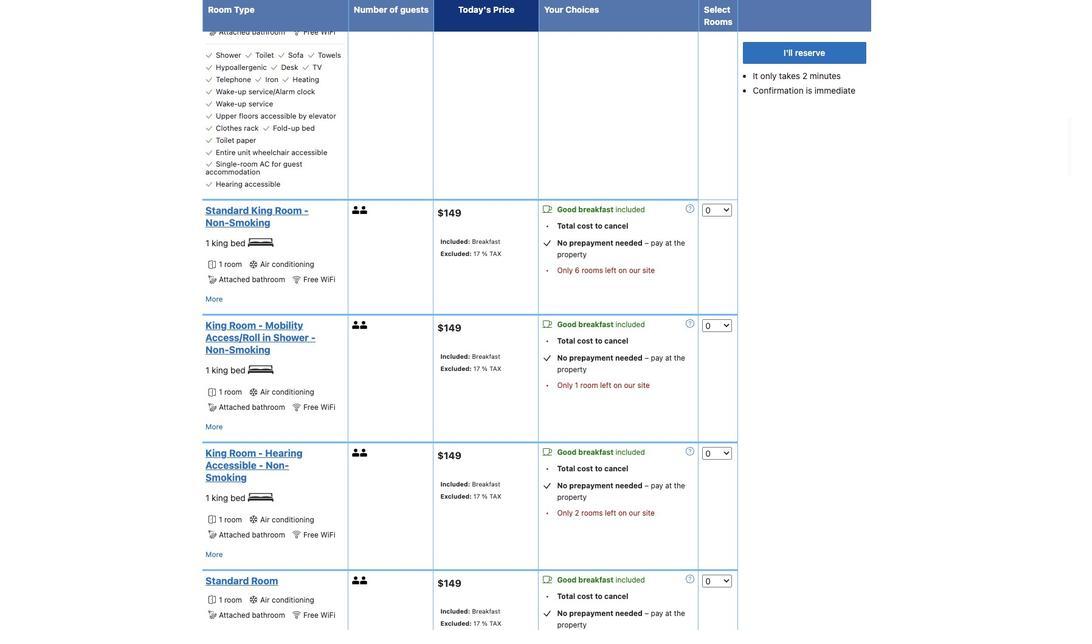 Task type: describe. For each thing, give the bounding box(es) containing it.
fold-
[[273, 123, 291, 132]]

bed for -
[[231, 238, 246, 248]]

included for hearing
[[616, 448, 645, 457]]

good for mobility
[[558, 320, 577, 329]]

i'll reserve button
[[743, 42, 867, 64]]

immediate
[[815, 85, 856, 96]]

king room - mobility access/roll in shower - non-smoking
[[206, 320, 316, 356]]

entire
[[216, 148, 236, 157]]

fold-up bed
[[273, 123, 315, 132]]

1 free from the top
[[304, 27, 319, 36]]

pay for mobility
[[651, 354, 664, 363]]

room inside standard king room - non-smoking
[[275, 205, 302, 216]]

clothes
[[216, 123, 242, 132]]

4 no prepayment needed from the top
[[558, 609, 643, 618]]

non- inside standard king room - non-smoking
[[206, 217, 229, 228]]

excluded: for -
[[441, 250, 472, 257]]

pay for hearing
[[651, 481, 664, 490]]

4 pay from the top
[[651, 609, 664, 618]]

bed for mobility
[[231, 365, 246, 376]]

1 wifi from the top
[[321, 27, 336, 36]]

1 • from the top
[[546, 5, 550, 15]]

air for mobility
[[260, 388, 270, 397]]

breakfast for mobility
[[472, 353, 501, 360]]

select
[[704, 4, 731, 15]]

$149 for hearing
[[438, 450, 462, 461]]

shower inside king room - mobility access/roll in shower - non-smoking
[[273, 332, 309, 343]]

hearing accessible
[[216, 179, 281, 189]]

5 attached from the top
[[219, 611, 250, 620]]

more for shower
[[206, 422, 223, 431]]

room for standard room
[[251, 575, 278, 586]]

6
[[575, 266, 580, 275]]

good breakfast included for -
[[558, 205, 645, 214]]

2 inside it only takes 2 minutes confirmation is immediate
[[803, 71, 808, 81]]

in
[[263, 332, 271, 343]]

site for standard king room - non-smoking
[[643, 266, 655, 275]]

up for service/alarm
[[238, 87, 247, 96]]

single-
[[216, 159, 240, 168]]

standard king room - non-smoking
[[206, 205, 309, 228]]

attached for standard king room - non-smoking
[[219, 275, 250, 284]]

heating
[[293, 75, 319, 84]]

standard king room - non-smoking link
[[206, 204, 341, 229]]

today's price
[[459, 4, 515, 15]]

3 • from the top
[[546, 266, 550, 275]]

accessible
[[206, 460, 257, 471]]

6 • from the top
[[546, 464, 550, 473]]

left for king room - mobility access/roll in shower - non-smoking
[[600, 381, 612, 390]]

of
[[390, 4, 398, 15]]

breakfast for mobility
[[579, 320, 614, 329]]

king room - hearing accessible - non- smoking link
[[206, 447, 341, 484]]

type
[[234, 4, 255, 15]]

1 free wifi from the top
[[304, 27, 336, 36]]

1 king bed for king room - mobility access/roll in shower - non-smoking
[[206, 365, 248, 376]]

5 bathroom from the top
[[252, 611, 285, 620]]

rooms for king room - hearing accessible - non- smoking
[[582, 509, 603, 518]]

bed for hearing
[[231, 493, 246, 503]]

room for king room - hearing accessible - non- smoking
[[229, 448, 256, 459]]

our for king room - hearing accessible - non- smoking
[[629, 509, 641, 518]]

0 vertical spatial hearing
[[216, 179, 243, 189]]

4 good from the top
[[558, 575, 577, 584]]

attached bathroom for -
[[219, 275, 285, 284]]

4 total from the top
[[558, 592, 576, 601]]

needed for -
[[616, 238, 643, 248]]

total cost to cancel for hearing
[[558, 464, 629, 473]]

5 1 room from the top
[[219, 595, 242, 605]]

excluded: for mobility
[[441, 365, 472, 372]]

service/alarm
[[249, 87, 295, 96]]

attached for king room - hearing accessible - non- smoking
[[219, 530, 250, 539]]

4 total cost to cancel from the top
[[558, 592, 629, 601]]

4 breakfast from the top
[[579, 575, 614, 584]]

4 no from the top
[[558, 609, 568, 618]]

5 attached bathroom from the top
[[219, 611, 285, 620]]

wake-up service/alarm clock
[[216, 87, 315, 96]]

the for -
[[674, 238, 686, 248]]

total cost to cancel for mobility
[[558, 337, 629, 346]]

up for service
[[238, 99, 247, 108]]

bathroom for -
[[252, 275, 285, 284]]

% for hearing
[[482, 493, 488, 500]]

upper
[[216, 111, 237, 120]]

to for hearing
[[595, 464, 603, 473]]

wake- for wake-up service/alarm clock
[[216, 87, 238, 96]]

1 king bed for king room - hearing accessible - non- smoking
[[206, 493, 248, 503]]

unit
[[238, 148, 251, 157]]

today's
[[459, 4, 491, 15]]

5 • from the top
[[546, 381, 550, 390]]

accommodation
[[206, 167, 260, 176]]

telephone
[[216, 75, 251, 84]]

2 • from the top
[[546, 221, 550, 230]]

towels
[[318, 50, 341, 59]]

left for king room - hearing accessible - non- smoking
[[605, 509, 617, 518]]

prepayment for mobility
[[570, 354, 614, 363]]

king room - hearing accessible - non- smoking
[[206, 448, 303, 483]]

at for -
[[666, 238, 672, 248]]

8 • from the top
[[546, 592, 550, 601]]

select rooms
[[704, 4, 733, 27]]

4 cost from the top
[[578, 592, 594, 601]]

4 to from the top
[[595, 592, 603, 601]]

total for -
[[558, 221, 576, 231]]

1 conditioning from the top
[[272, 12, 314, 21]]

1 king bed for standard king room - non-smoking
[[206, 238, 248, 248]]

floors
[[239, 111, 259, 120]]

1 1 room from the top
[[219, 12, 242, 21]]

no for -
[[558, 238, 568, 248]]

rooms for standard king room - non-smoking
[[582, 266, 603, 275]]

4 breakfast from the top
[[472, 608, 501, 615]]

1 attached from the top
[[219, 27, 250, 36]]

mobility
[[265, 320, 303, 331]]

total for mobility
[[558, 337, 576, 346]]

number
[[354, 4, 388, 15]]

bed down by
[[302, 123, 315, 132]]

included: breakfast excluded: 17 % tax for hearing
[[441, 481, 502, 500]]

service
[[249, 99, 273, 108]]

4 • from the top
[[546, 337, 550, 346]]

4 prepayment from the top
[[570, 609, 614, 618]]

7 • from the top
[[546, 509, 550, 518]]

1 vertical spatial accessible
[[292, 148, 328, 157]]

1 bathroom from the top
[[252, 27, 285, 36]]

smoking inside king room - mobility access/roll in shower - non-smoking
[[229, 345, 271, 356]]

your choices
[[545, 4, 600, 15]]

more details on meals and payment options image
[[687, 204, 695, 213]]

property for hearing
[[558, 493, 587, 502]]

4 tax from the top
[[490, 620, 502, 627]]

site for king room - hearing accessible - non- smoking
[[643, 509, 655, 518]]

0 horizontal spatial shower
[[216, 50, 241, 59]]

5 free wifi from the top
[[304, 611, 336, 620]]

king for mobility
[[206, 320, 227, 331]]

non- inside king room - mobility access/roll in shower - non-smoking
[[206, 345, 229, 356]]

room type
[[208, 4, 255, 15]]

1 more link from the top
[[206, 294, 223, 306]]

desk
[[281, 62, 298, 71]]

single-room ac for guest accommodation
[[206, 159, 303, 176]]

good for hearing
[[558, 448, 577, 457]]

4 included from the top
[[616, 575, 645, 584]]

room inside single-room ac for guest accommodation
[[240, 159, 258, 168]]

our for standard king room - non-smoking
[[630, 266, 641, 275]]

– for hearing
[[645, 481, 649, 490]]

breakfast for hearing
[[579, 448, 614, 457]]

free for king room - hearing accessible - non- smoking
[[304, 530, 319, 539]]

included: for mobility
[[441, 353, 471, 360]]

4 at from the top
[[666, 609, 672, 618]]

2 only 1 room left on our site from the top
[[558, 381, 650, 390]]

king inside standard king room - non-smoking
[[251, 205, 273, 216]]

our for king room - mobility access/roll in shower - non-smoking
[[624, 381, 636, 390]]

more for non-
[[206, 550, 223, 559]]

wake-up service
[[216, 99, 273, 108]]

% for -
[[482, 250, 488, 257]]

4 the from the top
[[674, 609, 686, 618]]

upper floors accessible by elevator
[[216, 111, 336, 120]]

4 property from the top
[[558, 620, 587, 629]]

more details on meals and payment options image for hearing
[[687, 447, 695, 456]]

17 for mobility
[[474, 365, 480, 372]]

cancel for mobility
[[605, 337, 629, 346]]

wake- for wake-up service
[[216, 99, 238, 108]]

2 vertical spatial accessible
[[245, 179, 281, 189]]

for
[[272, 159, 281, 168]]

entire unit wheelchair accessible
[[216, 148, 328, 157]]

by
[[299, 111, 307, 120]]

4 – pay at the property from the top
[[558, 609, 686, 629]]

4 cancel from the top
[[605, 592, 629, 601]]

access/roll
[[206, 332, 260, 343]]

choices
[[566, 4, 600, 15]]

the for mobility
[[674, 354, 686, 363]]

1 room for king room - mobility access/roll in shower - non-smoking
[[219, 388, 242, 397]]

1 only 1 room left on our site from the top
[[558, 5, 650, 15]]

iron
[[266, 75, 279, 84]]



Task type: vqa. For each thing, say whether or not it's contained in the screenshot.
'our'
yes



Task type: locate. For each thing, give the bounding box(es) containing it.
1 $149 from the top
[[438, 207, 462, 218]]

attached bathroom
[[219, 27, 285, 36], [219, 275, 285, 284], [219, 403, 285, 412], [219, 530, 285, 539], [219, 611, 285, 620]]

smoking down hearing accessible
[[229, 217, 271, 228]]

4 air conditioning from the top
[[260, 515, 314, 524]]

air down standard room link
[[260, 595, 270, 605]]

guests
[[400, 4, 429, 15]]

bathroom for mobility
[[252, 403, 285, 412]]

1 good breakfast included from the top
[[558, 205, 645, 214]]

1 vertical spatial more link
[[206, 421, 223, 433]]

only 2 rooms left on our site
[[558, 509, 655, 518]]

3 $149 from the top
[[438, 450, 462, 461]]

1 horizontal spatial shower
[[273, 332, 309, 343]]

bed down the accessible
[[231, 493, 246, 503]]

0 vertical spatial smoking
[[229, 217, 271, 228]]

air right type at the top of the page
[[260, 12, 270, 21]]

toilet up iron
[[256, 50, 274, 59]]

5 free from the top
[[304, 611, 319, 620]]

4 attached bathroom from the top
[[219, 530, 285, 539]]

included: for hearing
[[441, 481, 471, 488]]

up down by
[[291, 123, 300, 132]]

3 included: from the top
[[441, 481, 471, 488]]

1 vertical spatial wake-
[[216, 99, 238, 108]]

0 vertical spatial standard
[[206, 205, 249, 216]]

1 vertical spatial king
[[212, 365, 228, 376]]

1 vertical spatial more
[[206, 422, 223, 431]]

3 breakfast from the top
[[579, 448, 614, 457]]

$149
[[438, 207, 462, 218], [438, 323, 462, 334], [438, 450, 462, 461], [438, 578, 462, 589]]

3 free from the top
[[304, 403, 319, 412]]

total for hearing
[[558, 464, 576, 473]]

more details on meals and payment options image
[[687, 320, 695, 328], [687, 447, 695, 456], [687, 575, 695, 583]]

1 included: from the top
[[441, 238, 471, 245]]

4 wifi from the top
[[321, 530, 336, 539]]

2 vertical spatial smoking
[[206, 472, 247, 483]]

breakfast for -
[[472, 238, 501, 245]]

4 % from the top
[[482, 620, 488, 627]]

standard inside standard king room - non-smoking
[[206, 205, 249, 216]]

more link up the accessible
[[206, 421, 223, 433]]

included: breakfast excluded: 17 % tax
[[441, 238, 502, 257], [441, 353, 502, 372], [441, 481, 502, 500], [441, 608, 502, 627]]

cost
[[578, 221, 594, 231], [578, 337, 594, 346], [578, 464, 594, 473], [578, 592, 594, 601]]

0 vertical spatial more details on meals and payment options image
[[687, 320, 695, 328]]

accessible down single-room ac for guest accommodation
[[245, 179, 281, 189]]

3 more from the top
[[206, 550, 223, 559]]

4 excluded: from the top
[[441, 620, 472, 627]]

tax for mobility
[[490, 365, 502, 372]]

accessible
[[261, 111, 297, 120], [292, 148, 328, 157], [245, 179, 281, 189]]

bed
[[302, 123, 315, 132], [231, 238, 246, 248], [231, 365, 246, 376], [231, 493, 246, 503]]

only
[[558, 5, 573, 15], [558, 266, 573, 275], [558, 381, 573, 390], [558, 509, 573, 518]]

wheelchair
[[253, 148, 290, 157]]

smoking inside king room - hearing accessible - non- smoking
[[206, 472, 247, 483]]

2 vertical spatial up
[[291, 123, 300, 132]]

2 air from the top
[[260, 260, 270, 269]]

3 the from the top
[[674, 481, 686, 490]]

1 vertical spatial rooms
[[582, 509, 603, 518]]

it only takes 2 minutes confirmation is immediate
[[753, 71, 856, 96]]

2 pay from the top
[[651, 354, 664, 363]]

attached down standard room
[[219, 611, 250, 620]]

no
[[558, 238, 568, 248], [558, 354, 568, 363], [558, 481, 568, 490], [558, 609, 568, 618]]

room inside king room - hearing accessible - non- smoking
[[229, 448, 256, 459]]

1 king bed
[[206, 238, 248, 248], [206, 365, 248, 376], [206, 493, 248, 503]]

accessible up the fold-
[[261, 111, 297, 120]]

king up the accessible
[[206, 448, 227, 459]]

3 1 king bed from the top
[[206, 493, 248, 503]]

bathroom down standard room link
[[252, 611, 285, 620]]

accessible up the guest
[[292, 148, 328, 157]]

0 vertical spatial king
[[251, 205, 273, 216]]

takes
[[780, 71, 801, 81]]

hearing inside king room - hearing accessible - non- smoking
[[265, 448, 303, 459]]

4 $149 from the top
[[438, 578, 462, 589]]

attached bathroom up king room - hearing accessible - non- smoking
[[219, 403, 285, 412]]

0 vertical spatial non-
[[206, 217, 229, 228]]

$149 for mobility
[[438, 323, 462, 334]]

only for king room - mobility access/roll in shower - non-smoking
[[558, 381, 573, 390]]

good for -
[[558, 205, 577, 214]]

3 pay from the top
[[651, 481, 664, 490]]

3 more link from the top
[[206, 549, 223, 561]]

1 horizontal spatial hearing
[[265, 448, 303, 459]]

2 vertical spatial 1 king bed
[[206, 493, 248, 503]]

toilet
[[256, 50, 274, 59], [216, 135, 235, 145]]

attached bathroom up the mobility
[[219, 275, 285, 284]]

excluded: for hearing
[[441, 493, 472, 500]]

wake- up upper
[[216, 99, 238, 108]]

no prepayment needed for hearing
[[558, 481, 643, 490]]

17 for -
[[474, 250, 480, 257]]

conditioning down standard king room - non-smoking link
[[272, 260, 314, 269]]

attached bathroom down standard room
[[219, 611, 285, 620]]

attached for king room - mobility access/roll in shower - non-smoking
[[219, 403, 250, 412]]

1 needed from the top
[[616, 238, 643, 248]]

3 wifi from the top
[[321, 403, 336, 412]]

0 horizontal spatial hearing
[[216, 179, 243, 189]]

only 1 room left on our site
[[558, 5, 650, 15], [558, 381, 650, 390]]

bathroom up the mobility
[[252, 275, 285, 284]]

1 only from the top
[[558, 5, 573, 15]]

4 included: breakfast excluded: 17 % tax from the top
[[441, 608, 502, 627]]

toilet paper
[[216, 135, 256, 145]]

number of guests
[[354, 4, 429, 15]]

1 wake- from the top
[[216, 87, 238, 96]]

1 no prepayment needed from the top
[[558, 238, 643, 248]]

left for standard king room - non-smoking
[[606, 266, 617, 275]]

air conditioning down standard king room - non-smoking link
[[260, 260, 314, 269]]

- inside standard king room - non-smoking
[[304, 205, 309, 216]]

no for hearing
[[558, 481, 568, 490]]

rack
[[244, 123, 259, 132]]

tv
[[313, 62, 322, 71]]

– pay at the property
[[558, 238, 686, 259], [558, 354, 686, 374], [558, 481, 686, 502], [558, 609, 686, 629]]

free for standard king room - non-smoking
[[304, 275, 319, 284]]

1 excluded: from the top
[[441, 250, 472, 257]]

3 17 from the top
[[474, 493, 480, 500]]

rooms
[[582, 266, 603, 275], [582, 509, 603, 518]]

0 vertical spatial only 1 room left on our site
[[558, 5, 650, 15]]

3 attached from the top
[[219, 403, 250, 412]]

room
[[581, 5, 598, 15], [224, 12, 242, 21], [240, 159, 258, 168], [224, 260, 242, 269], [581, 381, 598, 390], [224, 388, 242, 397], [224, 515, 242, 524], [224, 595, 242, 605]]

0 horizontal spatial 2
[[575, 509, 580, 518]]

king down standard king room - non-smoking
[[212, 238, 228, 248]]

king inside king room - hearing accessible - non- smoking
[[206, 448, 227, 459]]

ac
[[260, 159, 270, 168]]

sofa
[[288, 50, 304, 59]]

2 vertical spatial more details on meals and payment options image
[[687, 575, 695, 583]]

0 vertical spatial shower
[[216, 50, 241, 59]]

non- inside king room - hearing accessible - non- smoking
[[266, 460, 289, 471]]

conditioning for mobility
[[272, 388, 314, 397]]

4 17 from the top
[[474, 620, 480, 627]]

the
[[674, 238, 686, 248], [674, 354, 686, 363], [674, 481, 686, 490], [674, 609, 686, 618]]

2 prepayment from the top
[[570, 354, 614, 363]]

no for mobility
[[558, 354, 568, 363]]

shower up hypoallergenic
[[216, 50, 241, 59]]

1 – pay at the property from the top
[[558, 238, 686, 259]]

attached bathroom for hearing
[[219, 530, 285, 539]]

breakfast
[[472, 238, 501, 245], [472, 353, 501, 360], [472, 481, 501, 488], [472, 608, 501, 615]]

free for king room - mobility access/roll in shower - non-smoking
[[304, 403, 319, 412]]

4 bathroom from the top
[[252, 530, 285, 539]]

1 1 king bed from the top
[[206, 238, 248, 248]]

included
[[616, 205, 645, 214], [616, 320, 645, 329], [616, 448, 645, 457], [616, 575, 645, 584]]

3 1 room from the top
[[219, 388, 242, 397]]

at
[[666, 238, 672, 248], [666, 354, 672, 363], [666, 481, 672, 490], [666, 609, 672, 618]]

included for mobility
[[616, 320, 645, 329]]

no prepayment needed
[[558, 238, 643, 248], [558, 354, 643, 363], [558, 481, 643, 490], [558, 609, 643, 618]]

1 vertical spatial occupancy image
[[352, 449, 360, 457]]

conditioning down standard room link
[[272, 595, 314, 605]]

3 more details on meals and payment options image from the top
[[687, 575, 695, 583]]

attached bathroom up standard room
[[219, 530, 285, 539]]

guest
[[283, 159, 303, 168]]

1 room down standard room
[[219, 595, 242, 605]]

conditioning down king room - hearing accessible - non- smoking link
[[272, 515, 314, 524]]

attached up the accessible
[[219, 403, 250, 412]]

free
[[304, 27, 319, 36], [304, 275, 319, 284], [304, 403, 319, 412], [304, 530, 319, 539], [304, 611, 319, 620]]

king room - mobility access/roll in shower - non-smoking link
[[206, 320, 341, 356]]

our
[[624, 5, 636, 15], [630, 266, 641, 275], [624, 381, 636, 390], [629, 509, 641, 518]]

1 vertical spatial non-
[[206, 345, 229, 356]]

3 air conditioning from the top
[[260, 388, 314, 397]]

4 – from the top
[[645, 609, 649, 618]]

0 vertical spatial up
[[238, 87, 247, 96]]

king
[[251, 205, 273, 216], [206, 320, 227, 331], [206, 448, 227, 459]]

elevator
[[309, 111, 336, 120]]

king inside king room - mobility access/roll in shower - non-smoking
[[206, 320, 227, 331]]

3 included: breakfast excluded: 17 % tax from the top
[[441, 481, 502, 500]]

1 vertical spatial 1 king bed
[[206, 365, 248, 376]]

3 conditioning from the top
[[272, 388, 314, 397]]

5 air from the top
[[260, 595, 270, 605]]

conditioning for -
[[272, 260, 314, 269]]

room inside king room - mobility access/roll in shower - non-smoking
[[229, 320, 256, 331]]

attached bathroom for mobility
[[219, 403, 285, 412]]

non-
[[206, 217, 229, 228], [206, 345, 229, 356], [266, 460, 289, 471]]

1 horizontal spatial toilet
[[256, 50, 274, 59]]

1 vertical spatial shower
[[273, 332, 309, 343]]

included: breakfast excluded: 17 % tax for mobility
[[441, 353, 502, 372]]

up for bed
[[291, 123, 300, 132]]

1 room up hypoallergenic
[[219, 12, 242, 21]]

included: breakfast excluded: 17 % tax for -
[[441, 238, 502, 257]]

0 vertical spatial toilet
[[256, 50, 274, 59]]

$149 for -
[[438, 207, 462, 218]]

only
[[761, 71, 777, 81]]

minutes
[[810, 71, 841, 81]]

air conditioning up sofa
[[260, 12, 314, 21]]

shower
[[216, 50, 241, 59], [273, 332, 309, 343]]

0 vertical spatial 1 king bed
[[206, 238, 248, 248]]

paper
[[237, 135, 256, 145]]

occupancy image
[[352, 206, 360, 214], [352, 322, 360, 329], [360, 322, 368, 329], [360, 449, 368, 457], [352, 577, 360, 584], [360, 577, 368, 584]]

cancel
[[605, 221, 629, 231], [605, 337, 629, 346], [605, 464, 629, 473], [605, 592, 629, 601]]

king down access/roll
[[212, 365, 228, 376]]

1 horizontal spatial 2
[[803, 71, 808, 81]]

1 good from the top
[[558, 205, 577, 214]]

1 % from the top
[[482, 250, 488, 257]]

hypoallergenic
[[216, 62, 267, 71]]

included: for -
[[441, 238, 471, 245]]

2 attached from the top
[[219, 275, 250, 284]]

up up "floors"
[[238, 99, 247, 108]]

3 to from the top
[[595, 464, 603, 473]]

non- down access/roll
[[206, 345, 229, 356]]

property for mobility
[[558, 365, 587, 374]]

breakfast
[[579, 205, 614, 214], [579, 320, 614, 329], [579, 448, 614, 457], [579, 575, 614, 584]]

needed for hearing
[[616, 481, 643, 490]]

attached up standard room
[[219, 530, 250, 539]]

1 to from the top
[[595, 221, 603, 231]]

1
[[575, 5, 579, 15], [219, 12, 222, 21], [206, 238, 209, 248], [219, 260, 222, 269], [206, 365, 209, 376], [575, 381, 579, 390], [219, 388, 222, 397], [206, 493, 209, 503], [219, 515, 222, 524], [219, 595, 222, 605]]

clothes rack
[[216, 123, 259, 132]]

attached bathroom down type at the top of the page
[[219, 27, 285, 36]]

2 vertical spatial more
[[206, 550, 223, 559]]

2 more link from the top
[[206, 421, 223, 433]]

1 prepayment from the top
[[570, 238, 614, 248]]

room for king room - mobility access/roll in shower - non-smoking
[[229, 320, 256, 331]]

property for -
[[558, 250, 587, 259]]

0 horizontal spatial toilet
[[216, 135, 235, 145]]

air down standard king room - non-smoking
[[260, 260, 270, 269]]

free wifi for king room - mobility access/roll in shower - non-smoking
[[304, 403, 336, 412]]

attached
[[219, 27, 250, 36], [219, 275, 250, 284], [219, 403, 250, 412], [219, 530, 250, 539], [219, 611, 250, 620]]

– for mobility
[[645, 354, 649, 363]]

2 vertical spatial king
[[212, 493, 228, 503]]

non- down hearing accessible
[[206, 217, 229, 228]]

left
[[600, 5, 612, 15], [606, 266, 617, 275], [600, 381, 612, 390], [605, 509, 617, 518]]

bathroom down type at the top of the page
[[252, 27, 285, 36]]

more up standard room
[[206, 550, 223, 559]]

0 vertical spatial occupancy image
[[360, 206, 368, 214]]

price
[[493, 4, 515, 15]]

5 conditioning from the top
[[272, 595, 314, 605]]

standard for standard room
[[206, 575, 249, 586]]

up up wake-up service
[[238, 87, 247, 96]]

air down in
[[260, 388, 270, 397]]

1 air conditioning from the top
[[260, 12, 314, 21]]

attached down 'room type'
[[219, 27, 250, 36]]

king for hearing
[[206, 448, 227, 459]]

1 standard from the top
[[206, 205, 249, 216]]

1 room
[[219, 12, 242, 21], [219, 260, 242, 269], [219, 388, 242, 397], [219, 515, 242, 524], [219, 595, 242, 605]]

5 wifi from the top
[[321, 611, 336, 620]]

2 more details on meals and payment options image from the top
[[687, 447, 695, 456]]

1 17 from the top
[[474, 250, 480, 257]]

1 vertical spatial standard
[[206, 575, 249, 586]]

free wifi for standard king room - non-smoking
[[304, 275, 336, 284]]

smoking inside standard king room - non-smoking
[[229, 217, 271, 228]]

– pay at the property for mobility
[[558, 354, 686, 374]]

2 1 room from the top
[[219, 260, 242, 269]]

2
[[803, 71, 808, 81], [575, 509, 580, 518]]

wifi for king room - hearing accessible - non- smoking
[[321, 530, 336, 539]]

4 needed from the top
[[616, 609, 643, 618]]

0 vertical spatial king
[[212, 238, 228, 248]]

air for hearing
[[260, 515, 270, 524]]

prepayment for hearing
[[570, 481, 614, 490]]

2 more from the top
[[206, 422, 223, 431]]

king for king room - hearing accessible - non- smoking
[[212, 493, 228, 503]]

only for king room - hearing accessible - non- smoking
[[558, 509, 573, 518]]

1 vertical spatial up
[[238, 99, 247, 108]]

more up access/roll
[[206, 295, 223, 304]]

0 vertical spatial more
[[206, 295, 223, 304]]

bathroom up king room - hearing accessible - non- smoking link
[[252, 403, 285, 412]]

up
[[238, 87, 247, 96], [238, 99, 247, 108], [291, 123, 300, 132]]

3 – from the top
[[645, 481, 649, 490]]

bed down access/roll
[[231, 365, 246, 376]]

1 property from the top
[[558, 250, 587, 259]]

2 good breakfast included from the top
[[558, 320, 645, 329]]

needed for mobility
[[616, 354, 643, 363]]

0 vertical spatial more link
[[206, 294, 223, 306]]

standard room
[[206, 575, 278, 586]]

1 air from the top
[[260, 12, 270, 21]]

pay for -
[[651, 238, 664, 248]]

to for mobility
[[595, 337, 603, 346]]

only 6 rooms left on our site
[[558, 266, 655, 275]]

2 included from the top
[[616, 320, 645, 329]]

1 more from the top
[[206, 295, 223, 304]]

bathroom
[[252, 27, 285, 36], [252, 275, 285, 284], [252, 403, 285, 412], [252, 530, 285, 539], [252, 611, 285, 620]]

1 – from the top
[[645, 238, 649, 248]]

total cost to cancel for -
[[558, 221, 629, 231]]

wifi
[[321, 27, 336, 36], [321, 275, 336, 284], [321, 403, 336, 412], [321, 530, 336, 539], [321, 611, 336, 620]]

3 no from the top
[[558, 481, 568, 490]]

1 vertical spatial hearing
[[265, 448, 303, 459]]

1 vertical spatial smoking
[[229, 345, 271, 356]]

2 included: breakfast excluded: 17 % tax from the top
[[441, 353, 502, 372]]

0 vertical spatial rooms
[[582, 266, 603, 275]]

it
[[753, 71, 759, 81]]

0 vertical spatial wake-
[[216, 87, 238, 96]]

1 vertical spatial more details on meals and payment options image
[[687, 447, 695, 456]]

air conditioning down standard room link
[[260, 595, 314, 605]]

attached up access/roll
[[219, 275, 250, 284]]

tax
[[490, 250, 502, 257], [490, 365, 502, 372], [490, 493, 502, 500], [490, 620, 502, 627]]

air conditioning down king room - mobility access/roll in shower - non-smoking link
[[260, 388, 314, 397]]

toilet up entire
[[216, 135, 235, 145]]

air conditioning
[[260, 12, 314, 21], [260, 260, 314, 269], [260, 388, 314, 397], [260, 515, 314, 524], [260, 595, 314, 605]]

1 king bed down standard king room - non-smoking
[[206, 238, 248, 248]]

1 vertical spatial king
[[206, 320, 227, 331]]

good
[[558, 205, 577, 214], [558, 320, 577, 329], [558, 448, 577, 457], [558, 575, 577, 584]]

occupancy image
[[360, 206, 368, 214], [352, 449, 360, 457]]

no prepayment needed for -
[[558, 238, 643, 248]]

standard room link
[[206, 575, 341, 587]]

free wifi for king room - hearing accessible - non- smoking
[[304, 530, 336, 539]]

4 free from the top
[[304, 530, 319, 539]]

2 standard from the top
[[206, 575, 249, 586]]

air conditioning for mobility
[[260, 388, 314, 397]]

to
[[595, 221, 603, 231], [595, 337, 603, 346], [595, 464, 603, 473], [595, 592, 603, 601]]

smoking
[[229, 217, 271, 228], [229, 345, 271, 356], [206, 472, 247, 483]]

wake- down telephone
[[216, 87, 238, 96]]

king for king room - mobility access/roll in shower - non-smoking
[[212, 365, 228, 376]]

1 the from the top
[[674, 238, 686, 248]]

included for -
[[616, 205, 645, 214]]

1 king bed down access/roll
[[206, 365, 248, 376]]

no prepayment needed for mobility
[[558, 354, 643, 363]]

only for standard king room - non-smoking
[[558, 266, 573, 275]]

rooms
[[704, 16, 733, 27]]

good breakfast included for mobility
[[558, 320, 645, 329]]

4 included: from the top
[[441, 608, 471, 615]]

your
[[545, 4, 564, 15]]

on
[[614, 5, 622, 15], [619, 266, 627, 275], [614, 381, 622, 390], [619, 509, 627, 518]]

1 vertical spatial toilet
[[216, 135, 235, 145]]

i'll reserve
[[784, 47, 826, 58]]

1 room down the accessible
[[219, 515, 242, 524]]

3 tax from the top
[[490, 493, 502, 500]]

more link up standard room
[[206, 549, 223, 561]]

standard for standard king room - non-smoking
[[206, 205, 249, 216]]

king up access/roll
[[206, 320, 227, 331]]

air conditioning down king room - hearing accessible - non- smoking link
[[260, 515, 314, 524]]

2 vertical spatial king
[[206, 448, 227, 459]]

%
[[482, 250, 488, 257], [482, 365, 488, 372], [482, 493, 488, 500], [482, 620, 488, 627]]

non- right the accessible
[[266, 460, 289, 471]]

smoking down access/roll
[[229, 345, 271, 356]]

3 cost from the top
[[578, 464, 594, 473]]

2 vertical spatial more link
[[206, 549, 223, 561]]

more details on meals and payment options image for mobility
[[687, 320, 695, 328]]

– pay at the property for -
[[558, 238, 686, 259]]

17 for hearing
[[474, 493, 480, 500]]

confirmation
[[753, 85, 804, 96]]

toilet for toilet paper
[[216, 135, 235, 145]]

1 attached bathroom from the top
[[219, 27, 285, 36]]

1 no from the top
[[558, 238, 568, 248]]

% for mobility
[[482, 365, 488, 372]]

at for hearing
[[666, 481, 672, 490]]

1 vertical spatial 2
[[575, 509, 580, 518]]

air conditioning for -
[[260, 260, 314, 269]]

2 the from the top
[[674, 354, 686, 363]]

1 room down access/roll
[[219, 388, 242, 397]]

2 only from the top
[[558, 266, 573, 275]]

at for mobility
[[666, 354, 672, 363]]

2 wake- from the top
[[216, 99, 238, 108]]

0 vertical spatial 2
[[803, 71, 808, 81]]

4 conditioning from the top
[[272, 515, 314, 524]]

2 vertical spatial non-
[[266, 460, 289, 471]]

1 vertical spatial only 1 room left on our site
[[558, 381, 650, 390]]

1 room for standard king room - non-smoking
[[219, 260, 242, 269]]

more link up access/roll
[[206, 294, 223, 306]]

bathroom up standard room link
[[252, 530, 285, 539]]

clock
[[297, 87, 315, 96]]

bathroom for hearing
[[252, 530, 285, 539]]

1 room down standard king room - non-smoking
[[219, 260, 242, 269]]

– for -
[[645, 238, 649, 248]]

more up the accessible
[[206, 422, 223, 431]]

1 included from the top
[[616, 205, 645, 214]]

shower down the mobility
[[273, 332, 309, 343]]

0 vertical spatial accessible
[[261, 111, 297, 120]]

on for king room - hearing accessible - non- smoking
[[619, 509, 627, 518]]

tax for hearing
[[490, 493, 502, 500]]

4 air from the top
[[260, 515, 270, 524]]

conditioning down king room - mobility access/roll in shower - non-smoking link
[[272, 388, 314, 397]]

bed down standard king room - non-smoking
[[231, 238, 246, 248]]

king down the accessible
[[212, 493, 228, 503]]

standard
[[206, 205, 249, 216], [206, 575, 249, 586]]

king down hearing accessible
[[251, 205, 273, 216]]

air
[[260, 12, 270, 21], [260, 260, 270, 269], [260, 388, 270, 397], [260, 515, 270, 524], [260, 595, 270, 605]]

conditioning up sofa
[[272, 12, 314, 21]]

1 total cost to cancel from the top
[[558, 221, 629, 231]]

is
[[807, 85, 813, 96]]

2 at from the top
[[666, 354, 672, 363]]

2 property from the top
[[558, 365, 587, 374]]

good breakfast included
[[558, 205, 645, 214], [558, 320, 645, 329], [558, 448, 645, 457], [558, 575, 645, 584]]

4 good breakfast included from the top
[[558, 575, 645, 584]]

1 king bed down the accessible
[[206, 493, 248, 503]]

1 included: breakfast excluded: 17 % tax from the top
[[441, 238, 502, 257]]

the for hearing
[[674, 481, 686, 490]]

air down king room - hearing accessible - non- smoking link
[[260, 515, 270, 524]]

included:
[[441, 238, 471, 245], [441, 353, 471, 360], [441, 481, 471, 488], [441, 608, 471, 615]]

smoking down the accessible
[[206, 472, 247, 483]]

cancel for hearing
[[605, 464, 629, 473]]

5 air conditioning from the top
[[260, 595, 314, 605]]



